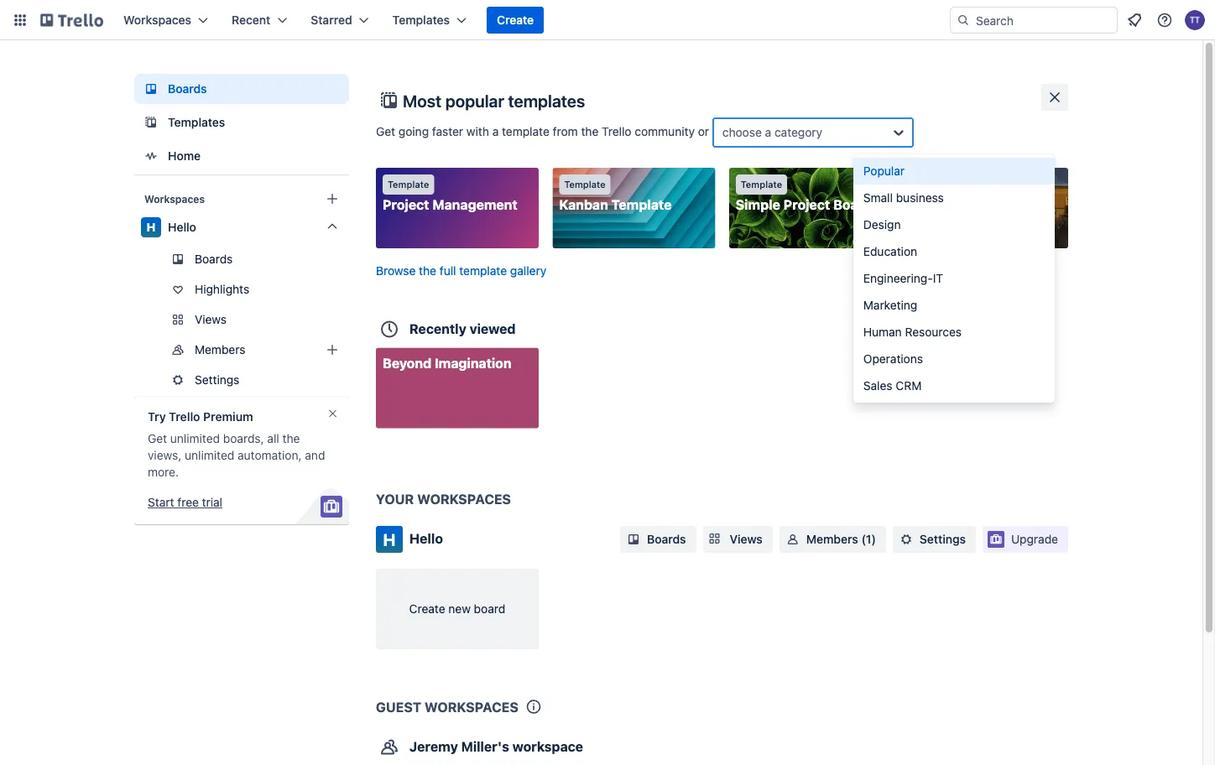 Task type: locate. For each thing, give the bounding box(es) containing it.
template down templates
[[502, 124, 550, 138]]

template for kanban
[[564, 179, 606, 190]]

workspaces
[[417, 491, 511, 507], [425, 699, 519, 715]]

1 vertical spatial settings
[[920, 533, 966, 546]]

1 vertical spatial create
[[409, 602, 445, 616]]

boards right board image
[[168, 82, 207, 96]]

template right kanban
[[612, 197, 672, 213]]

project
[[383, 197, 429, 213], [784, 197, 830, 213]]

1 horizontal spatial project
[[784, 197, 830, 213]]

settings link
[[134, 367, 349, 394], [893, 526, 976, 553]]

2 sm image from the left
[[898, 531, 915, 548]]

1 project from the left
[[383, 197, 429, 213]]

and
[[305, 449, 325, 462]]

1 horizontal spatial the
[[419, 264, 436, 277]]

hello down your workspaces
[[410, 531, 443, 547]]

0 horizontal spatial trello
[[169, 410, 200, 424]]

create
[[497, 13, 534, 27], [409, 602, 445, 616]]

settings link down members link
[[134, 367, 349, 394]]

primary element
[[0, 0, 1215, 40]]

views link
[[134, 306, 349, 333], [703, 526, 773, 553]]

template up simple
[[741, 179, 782, 190]]

Search field
[[970, 8, 1117, 33]]

0 horizontal spatial project
[[383, 197, 429, 213]]

template right full
[[459, 264, 507, 277]]

template project management
[[383, 179, 518, 213]]

try
[[148, 410, 166, 424]]

views,
[[148, 449, 182, 462]]

1 horizontal spatial hello
[[410, 531, 443, 547]]

boards link
[[134, 74, 349, 104], [134, 246, 349, 273], [620, 526, 696, 553]]

automation,
[[238, 449, 302, 462]]

your workspaces
[[376, 491, 511, 507]]

2 vertical spatial boards
[[647, 533, 686, 546]]

1 vertical spatial views link
[[703, 526, 773, 553]]

1 horizontal spatial trello
[[602, 124, 632, 138]]

simple
[[736, 197, 780, 213]]

trello left community
[[602, 124, 632, 138]]

create up most popular templates
[[497, 13, 534, 27]]

management
[[433, 197, 518, 213]]

get
[[376, 124, 395, 138], [148, 432, 167, 446]]

workspaces for your workspaces
[[417, 491, 511, 507]]

0 vertical spatial trello
[[602, 124, 632, 138]]

1 horizontal spatial get
[[376, 124, 395, 138]]

boards
[[168, 82, 207, 96], [195, 252, 233, 266], [647, 533, 686, 546]]

recent
[[232, 13, 271, 27]]

template
[[388, 179, 429, 190], [564, 179, 606, 190], [741, 179, 782, 190], [918, 179, 959, 190], [612, 197, 672, 213]]

1 horizontal spatial a
[[765, 125, 772, 139]]

0 horizontal spatial settings
[[195, 373, 240, 387]]

2 project from the left
[[784, 197, 830, 213]]

project up browse
[[383, 197, 429, 213]]

create for create
[[497, 13, 534, 27]]

0 horizontal spatial members
[[195, 343, 245, 357]]

1 horizontal spatial views link
[[703, 526, 773, 553]]

template
[[502, 124, 550, 138], [459, 264, 507, 277]]

get inside try trello premium get unlimited boards, all the views, unlimited automation, and more.
[[148, 432, 167, 446]]

0 vertical spatial views link
[[134, 306, 349, 333]]

template up "remote"
[[918, 179, 959, 190]]

1 horizontal spatial sm image
[[898, 531, 915, 548]]

settings for leftmost settings link
[[195, 373, 240, 387]]

small
[[864, 191, 893, 205]]

sales
[[864, 379, 893, 393]]

template board image
[[141, 112, 161, 133]]

team
[[966, 197, 1001, 213]]

trello
[[602, 124, 632, 138], [169, 410, 200, 424]]

templates up most
[[393, 13, 450, 27]]

settings
[[195, 373, 240, 387], [920, 533, 966, 546]]

workspaces down 'home'
[[144, 193, 205, 205]]

unlimited down boards,
[[185, 449, 234, 462]]

beyond imagination
[[383, 355, 512, 371]]

0 vertical spatial settings link
[[134, 367, 349, 394]]

1 vertical spatial h
[[383, 530, 396, 549]]

1 vertical spatial hello
[[410, 531, 443, 547]]

settings up premium
[[195, 373, 240, 387]]

sm image
[[785, 531, 801, 548], [898, 531, 915, 548]]

the inside try trello premium get unlimited boards, all the views, unlimited automation, and more.
[[282, 432, 300, 446]]

1 horizontal spatial h
[[383, 530, 396, 549]]

1 vertical spatial template
[[459, 264, 507, 277]]

get up views,
[[148, 432, 167, 446]]

faster
[[432, 124, 463, 138]]

members (1)
[[806, 533, 876, 546]]

open information menu image
[[1157, 12, 1173, 29]]

human
[[864, 325, 902, 339]]

0 horizontal spatial create
[[409, 602, 445, 616]]

starred
[[311, 13, 352, 27]]

1 vertical spatial unlimited
[[185, 449, 234, 462]]

1 vertical spatial workspaces
[[425, 699, 519, 715]]

2 vertical spatial boards link
[[620, 526, 696, 553]]

browse
[[376, 264, 416, 277]]

boards up highlights
[[195, 252, 233, 266]]

recently viewed
[[410, 321, 516, 337]]

template for simple
[[741, 179, 782, 190]]

template remote team hub
[[912, 179, 1031, 213]]

create inside create button
[[497, 13, 534, 27]]

0 horizontal spatial hello
[[168, 220, 196, 234]]

template up kanban
[[564, 179, 606, 190]]

1 vertical spatial views
[[730, 533, 763, 546]]

it
[[933, 272, 943, 285]]

members link
[[134, 337, 349, 363]]

sm image left members (1)
[[785, 531, 801, 548]]

members
[[195, 343, 245, 357], [806, 533, 858, 546]]

trello right try
[[169, 410, 200, 424]]

boards for highlights
[[195, 252, 233, 266]]

get left the going
[[376, 124, 395, 138]]

unlimited
[[170, 432, 220, 446], [185, 449, 234, 462]]

project inside template simple project board
[[784, 197, 830, 213]]

h down home icon on the top of page
[[147, 220, 156, 234]]

template inside template simple project board
[[741, 179, 782, 190]]

h
[[147, 220, 156, 234], [383, 530, 396, 549]]

unlimited up views,
[[170, 432, 220, 446]]

workspaces up board image
[[123, 13, 191, 27]]

0 vertical spatial hello
[[168, 220, 196, 234]]

with
[[467, 124, 489, 138]]

2 horizontal spatial the
[[581, 124, 599, 138]]

upgrade
[[1011, 533, 1058, 546]]

templates up 'home'
[[168, 115, 225, 129]]

choose a category
[[723, 125, 823, 139]]

0 vertical spatial workspaces
[[123, 13, 191, 27]]

project inside template project management
[[383, 197, 429, 213]]

templates button
[[382, 7, 477, 34]]

going
[[399, 124, 429, 138]]

1 horizontal spatial members
[[806, 533, 858, 546]]

1 vertical spatial templates
[[168, 115, 225, 129]]

0 horizontal spatial views link
[[134, 306, 349, 333]]

0 vertical spatial settings
[[195, 373, 240, 387]]

a right with
[[492, 124, 499, 138]]

0 vertical spatial boards link
[[134, 74, 349, 104]]

templates inside popup button
[[393, 13, 450, 27]]

0 vertical spatial members
[[195, 343, 245, 357]]

1 vertical spatial the
[[419, 264, 436, 277]]

trello inside try trello premium get unlimited boards, all the views, unlimited automation, and more.
[[169, 410, 200, 424]]

0 vertical spatial templates
[[393, 13, 450, 27]]

the right from
[[581, 124, 599, 138]]

boards,
[[223, 432, 264, 446]]

home image
[[141, 146, 161, 166]]

a right choose
[[765, 125, 772, 139]]

1 horizontal spatial settings
[[920, 533, 966, 546]]

views
[[195, 313, 227, 327], [730, 533, 763, 546]]

0 horizontal spatial get
[[148, 432, 167, 446]]

members down highlights
[[195, 343, 245, 357]]

template down the going
[[388, 179, 429, 190]]

most popular templates
[[403, 91, 585, 110]]

workspaces right your
[[417, 491, 511, 507]]

0 vertical spatial workspaces
[[417, 491, 511, 507]]

0 vertical spatial template
[[502, 124, 550, 138]]

1 vertical spatial boards link
[[134, 246, 349, 273]]

0 horizontal spatial a
[[492, 124, 499, 138]]

0 vertical spatial boards
[[168, 82, 207, 96]]

hello down 'home'
[[168, 220, 196, 234]]

1 vertical spatial boards
[[195, 252, 233, 266]]

add image
[[322, 340, 342, 360]]

0 vertical spatial views
[[195, 313, 227, 327]]

1 horizontal spatial settings link
[[893, 526, 976, 553]]

settings link right (1)
[[893, 526, 976, 553]]

sm image right (1)
[[898, 531, 915, 548]]

1 horizontal spatial templates
[[393, 13, 450, 27]]

workspaces
[[123, 13, 191, 27], [144, 193, 205, 205]]

members left (1)
[[806, 533, 858, 546]]

1 horizontal spatial create
[[497, 13, 534, 27]]

boards right sm icon
[[647, 533, 686, 546]]

template inside template project management
[[388, 179, 429, 190]]

boards for views
[[647, 533, 686, 546]]

education
[[864, 245, 917, 259]]

from
[[553, 124, 578, 138]]

boards link for views
[[620, 526, 696, 553]]

settings right (1)
[[920, 533, 966, 546]]

template inside template remote team hub
[[918, 179, 959, 190]]

project left board
[[784, 197, 830, 213]]

0 horizontal spatial sm image
[[785, 531, 801, 548]]

2 vertical spatial the
[[282, 432, 300, 446]]

0 vertical spatial the
[[581, 124, 599, 138]]

1 vertical spatial members
[[806, 533, 858, 546]]

free
[[177, 496, 199, 509]]

the right the all
[[282, 432, 300, 446]]

1 vertical spatial trello
[[169, 410, 200, 424]]

create left 'new'
[[409, 602, 445, 616]]

0 vertical spatial create
[[497, 13, 534, 27]]

start free trial
[[148, 496, 222, 509]]

hello
[[168, 220, 196, 234], [410, 531, 443, 547]]

category
[[775, 125, 823, 139]]

1 sm image from the left
[[785, 531, 801, 548]]

board
[[474, 602, 506, 616]]

the left full
[[419, 264, 436, 277]]

0 horizontal spatial the
[[282, 432, 300, 446]]

1 vertical spatial get
[[148, 432, 167, 446]]

h down your
[[383, 530, 396, 549]]

0 horizontal spatial settings link
[[134, 367, 349, 394]]

workspaces up miller's
[[425, 699, 519, 715]]

0 vertical spatial h
[[147, 220, 156, 234]]

engineering-it
[[864, 272, 943, 285]]



Task type: vqa. For each thing, say whether or not it's contained in the screenshot.
the Virtual Pet Game to the right
no



Task type: describe. For each thing, give the bounding box(es) containing it.
create a workspace image
[[322, 189, 342, 209]]

back to home image
[[40, 7, 103, 34]]

more.
[[148, 465, 179, 479]]

choose
[[723, 125, 762, 139]]

kanban
[[559, 197, 608, 213]]

browse the full template gallery
[[376, 264, 547, 277]]

create for create new board
[[409, 602, 445, 616]]

viewed
[[470, 321, 516, 337]]

template for remote
[[918, 179, 959, 190]]

human resources
[[864, 325, 962, 339]]

full
[[440, 264, 456, 277]]

all
[[267, 432, 279, 446]]

0 vertical spatial get
[[376, 124, 395, 138]]

workspaces button
[[113, 7, 218, 34]]

(1)
[[862, 533, 876, 546]]

highlights
[[195, 282, 249, 296]]

jeremy miller's workspace
[[410, 739, 583, 755]]

settings for settings link to the bottom
[[920, 533, 966, 546]]

workspace
[[513, 739, 583, 755]]

popular
[[445, 91, 504, 110]]

resources
[[905, 325, 962, 339]]

your
[[376, 491, 414, 507]]

0 horizontal spatial views
[[195, 313, 227, 327]]

templates link
[[134, 107, 349, 138]]

browse the full template gallery link
[[376, 264, 547, 277]]

most
[[403, 91, 442, 110]]

guest workspaces
[[376, 699, 519, 715]]

sm image
[[625, 531, 642, 548]]

gallery
[[510, 264, 547, 277]]

the for try trello premium get unlimited boards, all the views, unlimited automation, and more.
[[282, 432, 300, 446]]

popular
[[864, 164, 905, 178]]

beyond imagination link
[[376, 348, 539, 428]]

0 notifications image
[[1125, 10, 1145, 30]]

community
[[635, 124, 695, 138]]

try trello premium get unlimited boards, all the views, unlimited automation, and more.
[[148, 410, 325, 479]]

design
[[864, 218, 901, 232]]

home
[[168, 149, 201, 163]]

guest
[[376, 699, 421, 715]]

get going faster with a template from the trello community or
[[376, 124, 712, 138]]

templates
[[508, 91, 585, 110]]

template simple project board
[[736, 179, 872, 213]]

0 vertical spatial unlimited
[[170, 432, 220, 446]]

marketing
[[864, 298, 918, 312]]

0 horizontal spatial h
[[147, 220, 156, 234]]

the for get going faster with a template from the trello community or
[[581, 124, 599, 138]]

workspaces inside popup button
[[123, 13, 191, 27]]

engineering-
[[864, 272, 933, 285]]

search image
[[957, 13, 970, 27]]

starred button
[[301, 7, 379, 34]]

crm
[[896, 379, 922, 393]]

1 vertical spatial workspaces
[[144, 193, 205, 205]]

premium
[[203, 410, 253, 424]]

beyond
[[383, 355, 432, 371]]

create new board
[[409, 602, 506, 616]]

create button
[[487, 7, 544, 34]]

boards link for highlights
[[134, 246, 349, 273]]

trial
[[202, 496, 222, 509]]

upgrade button
[[983, 526, 1068, 553]]

board
[[834, 197, 872, 213]]

home link
[[134, 141, 349, 171]]

1 horizontal spatial views
[[730, 533, 763, 546]]

start
[[148, 496, 174, 509]]

jeremy
[[410, 739, 458, 755]]

hub
[[1004, 197, 1031, 213]]

or
[[698, 124, 709, 138]]

start free trial button
[[148, 494, 222, 511]]

template kanban template
[[559, 179, 672, 213]]

miller's
[[461, 739, 509, 755]]

0 horizontal spatial templates
[[168, 115, 225, 129]]

workspaces for guest workspaces
[[425, 699, 519, 715]]

new
[[448, 602, 471, 616]]

sales crm
[[864, 379, 922, 393]]

terry turtle (terryturtle) image
[[1185, 10, 1205, 30]]

imagination
[[435, 355, 512, 371]]

members for members (1)
[[806, 533, 858, 546]]

highlights link
[[134, 276, 349, 303]]

recently
[[410, 321, 467, 337]]

1 vertical spatial settings link
[[893, 526, 976, 553]]

small business
[[864, 191, 944, 205]]

recent button
[[222, 7, 297, 34]]

template for project
[[388, 179, 429, 190]]

remote
[[912, 197, 962, 213]]

operations
[[864, 352, 923, 366]]

board image
[[141, 79, 161, 99]]

members for members
[[195, 343, 245, 357]]

business
[[896, 191, 944, 205]]



